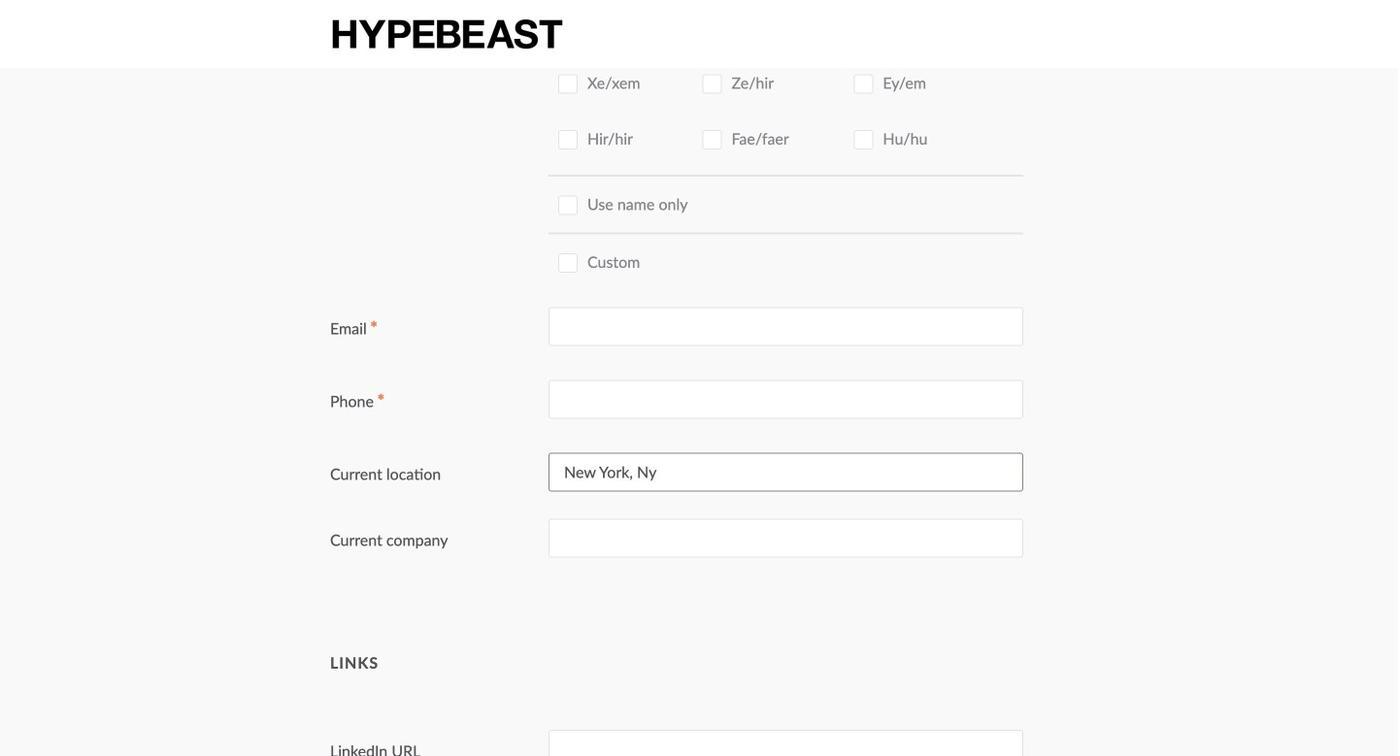 Task type: vqa. For each thing, say whether or not it's contained in the screenshot.
Paperclip Image
no



Task type: describe. For each thing, give the bounding box(es) containing it.
hypebeast logo image
[[330, 17, 565, 51]]



Task type: locate. For each thing, give the bounding box(es) containing it.
None checkbox
[[558, 19, 578, 38], [703, 19, 722, 38], [854, 130, 873, 150], [558, 253, 578, 273], [558, 19, 578, 38], [703, 19, 722, 38], [854, 130, 873, 150], [558, 253, 578, 273]]

None text field
[[549, 380, 1023, 419], [549, 453, 1023, 492], [549, 519, 1023, 558], [549, 380, 1023, 419], [549, 453, 1023, 492], [549, 519, 1023, 558]]

None email field
[[549, 307, 1023, 346]]

None checkbox
[[854, 19, 873, 38], [558, 74, 578, 94], [703, 74, 722, 94], [854, 74, 873, 94], [558, 130, 578, 150], [703, 130, 722, 150], [558, 196, 578, 215], [854, 19, 873, 38], [558, 74, 578, 94], [703, 74, 722, 94], [854, 74, 873, 94], [558, 130, 578, 150], [703, 130, 722, 150], [558, 196, 578, 215]]

None text field
[[549, 730, 1023, 756]]



